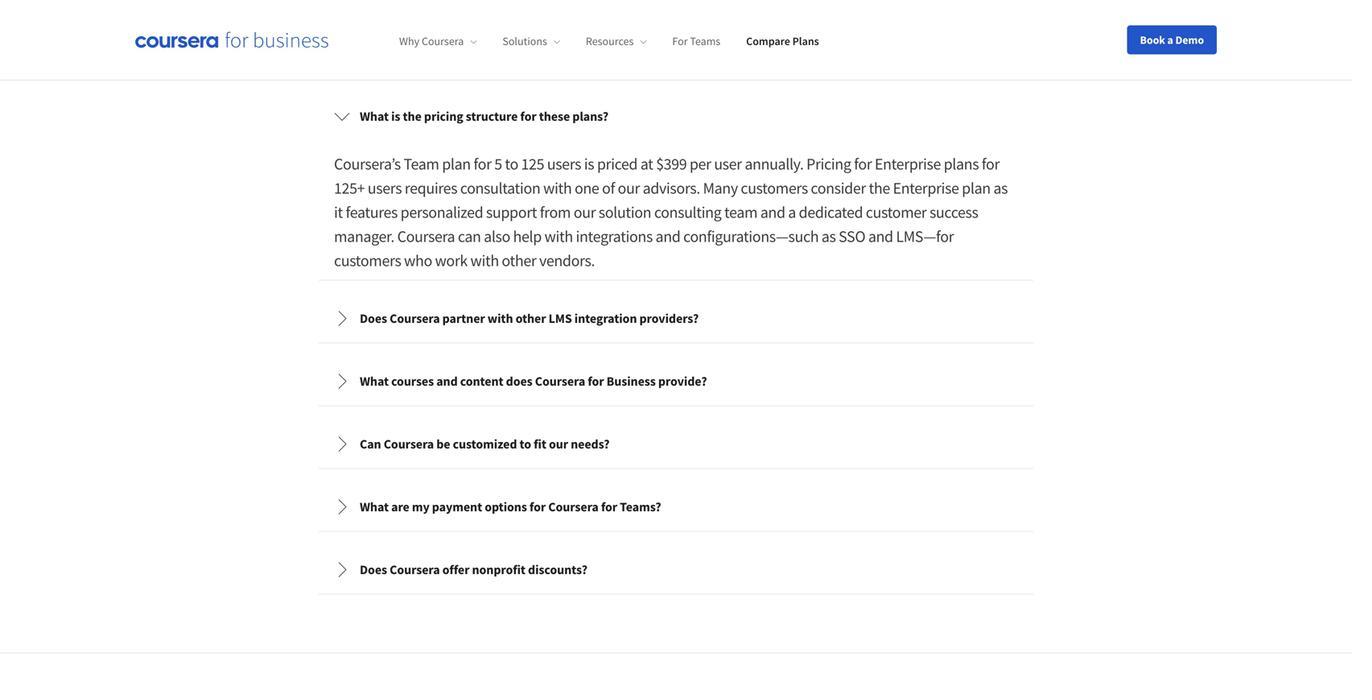 Task type: locate. For each thing, give the bounding box(es) containing it.
the inside dropdown button
[[403, 106, 422, 122]]

0 vertical spatial customers
[[741, 176, 808, 196]]

customers down annually.
[[741, 176, 808, 196]]

0 horizontal spatial our
[[549, 440, 569, 456]]

pricing
[[807, 151, 852, 172]]

what up coursera's
[[360, 106, 389, 122]]

our down one
[[574, 200, 596, 220]]

why coursera link
[[399, 34, 477, 48]]

with down also
[[471, 248, 499, 268]]

users up features
[[368, 176, 402, 196]]

to left 'fit'
[[520, 440, 532, 456]]

0 vertical spatial a
[[1168, 33, 1174, 47]]

what are my payment options for coursera for teams?
[[360, 503, 662, 519]]

coursera right "does"
[[535, 377, 586, 394]]

with down from
[[545, 224, 573, 244]]

coursera
[[422, 34, 464, 48], [397, 224, 455, 244], [390, 315, 440, 331], [535, 377, 586, 394], [384, 440, 434, 456], [549, 503, 599, 519], [390, 566, 440, 582]]

1 horizontal spatial plan
[[962, 176, 991, 196]]

team
[[725, 200, 758, 220]]

does
[[360, 315, 387, 331], [360, 566, 387, 582]]

lms
[[549, 315, 572, 331]]

for right options
[[530, 503, 546, 519]]

payment
[[432, 503, 482, 519]]

1 horizontal spatial a
[[1168, 33, 1174, 47]]

solutions
[[503, 34, 547, 48]]

to right 5
[[505, 151, 519, 172]]

1 vertical spatial our
[[574, 200, 596, 220]]

0 vertical spatial is
[[391, 106, 401, 122]]

to
[[505, 151, 519, 172], [520, 440, 532, 456]]

1 vertical spatial does
[[360, 566, 387, 582]]

and
[[761, 200, 786, 220], [656, 224, 681, 244], [869, 224, 894, 244], [437, 377, 458, 394]]

customer
[[866, 200, 927, 220]]

0 vertical spatial our
[[618, 176, 640, 196]]

125
[[521, 151, 544, 172]]

1 horizontal spatial is
[[584, 151, 594, 172]]

0 vertical spatial other
[[502, 248, 537, 268]]

1 horizontal spatial customers
[[741, 176, 808, 196]]

pricing
[[424, 106, 464, 122]]

enterprise up the customer at the top right of the page
[[875, 151, 941, 172]]

at
[[641, 151, 653, 172]]

for left these
[[521, 106, 537, 122]]

the left pricing
[[403, 106, 422, 122]]

book a demo
[[1141, 33, 1205, 47]]

2 vertical spatial our
[[549, 440, 569, 456]]

compare plans
[[747, 34, 820, 48]]

one
[[575, 176, 599, 196]]

annually.
[[745, 151, 804, 172]]

is left pricing
[[391, 106, 401, 122]]

0 horizontal spatial to
[[505, 151, 519, 172]]

0 horizontal spatial customers
[[334, 248, 401, 268]]

other
[[502, 248, 537, 268], [516, 315, 546, 331]]

our inside can coursera be customized to fit our needs? dropdown button
[[549, 440, 569, 456]]

5
[[495, 151, 502, 172]]

0 horizontal spatial the
[[403, 106, 422, 122]]

for left 5
[[474, 151, 492, 172]]

customers
[[741, 176, 808, 196], [334, 248, 401, 268]]

the up the customer at the top right of the page
[[869, 176, 891, 196]]

1 horizontal spatial our
[[574, 200, 596, 220]]

0 horizontal spatial plan
[[442, 151, 471, 172]]

and right sso at right top
[[869, 224, 894, 244]]

priced
[[597, 151, 638, 172]]

1 what from the top
[[360, 106, 389, 122]]

and inside dropdown button
[[437, 377, 458, 394]]

content
[[460, 377, 504, 394]]

0 horizontal spatial as
[[822, 224, 836, 244]]

what left courses
[[360, 377, 389, 394]]

what courses and content does coursera for business provide? button
[[321, 363, 1032, 408]]

0 vertical spatial plan
[[442, 151, 471, 172]]

coursera left be
[[384, 440, 434, 456]]

plan down plans
[[962, 176, 991, 196]]

success
[[930, 200, 979, 220]]

0 vertical spatial does
[[360, 315, 387, 331]]

to inside dropdown button
[[520, 440, 532, 456]]

with right partner
[[488, 315, 513, 331]]

what left are
[[360, 503, 389, 519]]

a inside "coursera's team plan for 5 to 125 users is priced at $399 per user annually. pricing for enterprise plans for 125+ users requires consultation with one of our advisors. many customers consider the enterprise plan as it features personalized support from our solution consulting team and a dedicated customer success manager. coursera can also help with integrations and configurations—such as sso and lms—for customers who work with other vendors."
[[789, 200, 796, 220]]

0 vertical spatial to
[[505, 151, 519, 172]]

1 horizontal spatial users
[[547, 151, 582, 172]]

is up one
[[584, 151, 594, 172]]

1 vertical spatial other
[[516, 315, 546, 331]]

users
[[547, 151, 582, 172], [368, 176, 402, 196]]

what
[[360, 106, 389, 122], [360, 377, 389, 394], [360, 503, 389, 519]]

1 vertical spatial plan
[[962, 176, 991, 196]]

and right the team
[[761, 200, 786, 220]]

other left the lms
[[516, 315, 546, 331]]

1 vertical spatial is
[[584, 151, 594, 172]]

with
[[544, 176, 572, 196], [545, 224, 573, 244], [471, 248, 499, 268], [488, 315, 513, 331]]

0 vertical spatial what
[[360, 106, 389, 122]]

other down help
[[502, 248, 537, 268]]

2 what from the top
[[360, 377, 389, 394]]

and right courses
[[437, 377, 458, 394]]

plans
[[793, 34, 820, 48]]

coursera right why
[[422, 34, 464, 48]]

1 vertical spatial to
[[520, 440, 532, 456]]

team
[[404, 151, 439, 172]]

plan
[[442, 151, 471, 172], [962, 176, 991, 196]]

compare plans link
[[747, 34, 820, 48]]

coursera inside dropdown button
[[384, 440, 434, 456]]

for
[[521, 106, 537, 122], [474, 151, 492, 172], [854, 151, 872, 172], [982, 151, 1000, 172], [588, 377, 604, 394], [530, 503, 546, 519], [601, 503, 618, 519]]

customers down the manager.
[[334, 248, 401, 268]]

0 horizontal spatial users
[[368, 176, 402, 196]]

coursera up "who"
[[397, 224, 455, 244]]

work
[[435, 248, 468, 268]]

can coursera be customized to fit our needs? button
[[321, 426, 1032, 471]]

provide?
[[659, 377, 707, 394]]

plan right "team" on the left of the page
[[442, 151, 471, 172]]

user
[[714, 151, 742, 172]]

2 vertical spatial what
[[360, 503, 389, 519]]

the
[[403, 106, 422, 122], [869, 176, 891, 196]]

solutions link
[[503, 34, 560, 48]]

2 does from the top
[[360, 566, 387, 582]]

for left 'business'
[[588, 377, 604, 394]]

users right 125
[[547, 151, 582, 172]]

offer
[[443, 566, 470, 582]]

from
[[540, 200, 571, 220]]

is inside dropdown button
[[391, 106, 401, 122]]

as
[[994, 176, 1008, 196], [822, 224, 836, 244]]

enterprise up success at top right
[[893, 176, 960, 196]]

1 horizontal spatial the
[[869, 176, 891, 196]]

0 vertical spatial as
[[994, 176, 1008, 196]]

is
[[391, 106, 401, 122], [584, 151, 594, 172]]

1 vertical spatial the
[[869, 176, 891, 196]]

integration
[[575, 315, 637, 331]]

lms—for
[[897, 224, 954, 244]]

0 horizontal spatial a
[[789, 200, 796, 220]]

3 what from the top
[[360, 503, 389, 519]]

our right of
[[618, 176, 640, 196]]

1 vertical spatial what
[[360, 377, 389, 394]]

1 vertical spatial a
[[789, 200, 796, 220]]

what for what is the pricing structure for these plans?
[[360, 106, 389, 122]]

book a demo button
[[1128, 25, 1218, 54]]

a right book
[[1168, 33, 1174, 47]]

features
[[346, 200, 398, 220]]

to inside "coursera's team plan for 5 to 125 users is priced at $399 per user annually. pricing for enterprise plans for 125+ users requires consultation with one of our advisors. many customers consider the enterprise plan as it features personalized support from our solution consulting team and a dedicated customer success manager. coursera can also help with integrations and configurations—such as sso and lms—for customers who work with other vendors."
[[505, 151, 519, 172]]

and down the consulting
[[656, 224, 681, 244]]

it
[[334, 200, 343, 220]]

a
[[1168, 33, 1174, 47], [789, 200, 796, 220]]

our
[[618, 176, 640, 196], [574, 200, 596, 220], [549, 440, 569, 456]]

per
[[690, 151, 712, 172]]

solution
[[599, 200, 652, 220]]

1 horizontal spatial to
[[520, 440, 532, 456]]

0 vertical spatial the
[[403, 106, 422, 122]]

coursera inside "coursera's team plan for 5 to 125 users is priced at $399 per user annually. pricing for enterprise plans for 125+ users requires consultation with one of our advisors. many customers consider the enterprise plan as it features personalized support from our solution consulting team and a dedicated customer success manager. coursera can also help with integrations and configurations—such as sso and lms—for customers who work with other vendors."
[[397, 224, 455, 244]]

our right 'fit'
[[549, 440, 569, 456]]

1 does from the top
[[360, 315, 387, 331]]

does coursera partner with other lms integration providers?
[[360, 315, 699, 331]]

why coursera
[[399, 34, 464, 48]]

consultation
[[460, 176, 541, 196]]

a left 'dedicated'
[[789, 200, 796, 220]]

0 horizontal spatial is
[[391, 106, 401, 122]]

0 vertical spatial users
[[547, 151, 582, 172]]

enterprise
[[875, 151, 941, 172], [893, 176, 960, 196]]

the inside "coursera's team plan for 5 to 125 users is priced at $399 per user annually. pricing for enterprise plans for 125+ users requires consultation with one of our advisors. many customers consider the enterprise plan as it features personalized support from our solution consulting team and a dedicated customer success manager. coursera can also help with integrations and configurations—such as sso and lms—for customers who work with other vendors."
[[869, 176, 891, 196]]

resources link
[[586, 34, 647, 48]]

who
[[404, 248, 432, 268]]

other inside "coursera's team plan for 5 to 125 users is priced at $399 per user annually. pricing for enterprise plans for 125+ users requires consultation with one of our advisors. many customers consider the enterprise plan as it features personalized support from our solution consulting team and a dedicated customer success manager. coursera can also help with integrations and configurations—such as sso and lms—for customers who work with other vendors."
[[502, 248, 537, 268]]

these
[[539, 106, 570, 122]]



Task type: vqa. For each thing, say whether or not it's contained in the screenshot.
has
no



Task type: describe. For each thing, give the bounding box(es) containing it.
what for what courses and content does coursera for business provide?
[[360, 377, 389, 394]]

business
[[607, 377, 656, 394]]

consulting
[[655, 200, 722, 220]]

for teams
[[673, 34, 721, 48]]

are
[[391, 503, 410, 519]]

providers?
[[640, 315, 699, 331]]

teams?
[[620, 503, 662, 519]]

coursera left partner
[[390, 315, 440, 331]]

can
[[458, 224, 481, 244]]

for right plans
[[982, 151, 1000, 172]]

requires
[[405, 176, 458, 196]]

help
[[513, 224, 542, 244]]

integrations
[[576, 224, 653, 244]]

book
[[1141, 33, 1166, 47]]

vendors.
[[540, 248, 595, 268]]

many
[[703, 176, 738, 196]]

partner
[[443, 315, 485, 331]]

why
[[399, 34, 420, 48]]

does coursera offer nonprofit discounts? button
[[321, 551, 1032, 596]]

does
[[506, 377, 533, 394]]

what is the pricing structure for these plans?
[[360, 106, 609, 122]]

support
[[486, 200, 537, 220]]

coursera left offer
[[390, 566, 440, 582]]

consider
[[811, 176, 866, 196]]

sso
[[839, 224, 866, 244]]

structure
[[466, 106, 518, 122]]

plans
[[944, 151, 979, 172]]

can
[[360, 440, 381, 456]]

nonprofit
[[472, 566, 526, 582]]

does coursera partner with other lms integration providers? button
[[321, 300, 1032, 345]]

be
[[437, 440, 451, 456]]

advisors.
[[643, 176, 700, 196]]

also
[[484, 224, 511, 244]]

discounts?
[[528, 566, 588, 582]]

what is the pricing structure for these plans? button
[[321, 91, 1032, 137]]

resources
[[586, 34, 634, 48]]

courses
[[391, 377, 434, 394]]

0 vertical spatial enterprise
[[875, 151, 941, 172]]

1 vertical spatial customers
[[334, 248, 401, 268]]

a inside button
[[1168, 33, 1174, 47]]

coursera up discounts?
[[549, 503, 599, 519]]

configurations—such
[[684, 224, 819, 244]]

for
[[673, 34, 688, 48]]

what courses and content does coursera for business provide?
[[360, 377, 707, 394]]

demo
[[1176, 33, 1205, 47]]

1 vertical spatial users
[[368, 176, 402, 196]]

compare
[[747, 34, 791, 48]]

with up from
[[544, 176, 572, 196]]

manager.
[[334, 224, 395, 244]]

what for what are my payment options for coursera for teams?
[[360, 503, 389, 519]]

my
[[412, 503, 430, 519]]

$399
[[656, 151, 687, 172]]

needs?
[[571, 440, 610, 456]]

fit
[[534, 440, 547, 456]]

options
[[485, 503, 527, 519]]

coursera for business image
[[135, 32, 329, 48]]

is inside "coursera's team plan for 5 to 125 users is priced at $399 per user annually. pricing for enterprise plans for 125+ users requires consultation with one of our advisors. many customers consider the enterprise plan as it features personalized support from our solution consulting team and a dedicated customer success manager. coursera can also help with integrations and configurations—such as sso and lms—for customers who work with other vendors."
[[584, 151, 594, 172]]

customized
[[453, 440, 517, 456]]

1 horizontal spatial as
[[994, 176, 1008, 196]]

does for does coursera partner with other lms integration providers?
[[360, 315, 387, 331]]

what are my payment options for coursera for teams? button
[[321, 489, 1032, 534]]

with inside dropdown button
[[488, 315, 513, 331]]

plans?
[[573, 106, 609, 122]]

can coursera be customized to fit our needs?
[[360, 440, 610, 456]]

teams
[[690, 34, 721, 48]]

for left teams? in the left of the page
[[601, 503, 618, 519]]

for teams link
[[673, 34, 721, 48]]

2 horizontal spatial our
[[618, 176, 640, 196]]

coursera's
[[334, 151, 401, 172]]

dedicated
[[799, 200, 863, 220]]

other inside dropdown button
[[516, 315, 546, 331]]

does for does coursera offer nonprofit discounts?
[[360, 566, 387, 582]]

coursera's team plan for 5 to 125 users is priced at $399 per user annually. pricing for enterprise plans for 125+ users requires consultation with one of our advisors. many customers consider the enterprise plan as it features personalized support from our solution consulting team and a dedicated customer success manager. coursera can also help with integrations and configurations—such as sso and lms—for customers who work with other vendors.
[[334, 151, 1008, 268]]

125+
[[334, 176, 365, 196]]

1 vertical spatial enterprise
[[893, 176, 960, 196]]

personalized
[[401, 200, 483, 220]]

of
[[602, 176, 615, 196]]

does coursera offer nonprofit discounts?
[[360, 566, 588, 582]]

1 vertical spatial as
[[822, 224, 836, 244]]

for right pricing
[[854, 151, 872, 172]]



